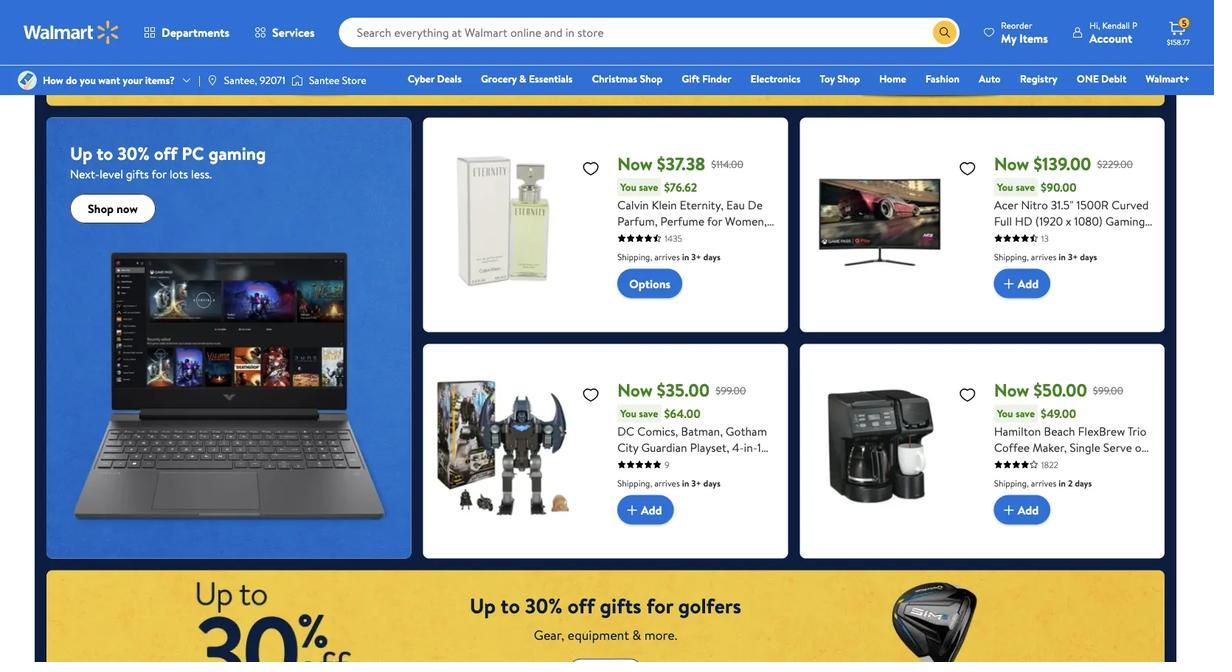 Task type: describe. For each thing, give the bounding box(es) containing it.
for inside up to 30% off gifts for golfers gear, equipment & more.
[[646, 592, 673, 620]]

electronics link
[[744, 71, 807, 87]]

p
[[1132, 19, 1137, 31]]

ed320qr
[[1073, 229, 1126, 245]]

eternity,
[[680, 197, 724, 213]]

days for $50.00
[[1075, 477, 1092, 490]]

for inside you save $76.62 calvin klein eternity, eau de parfum, perfume for women, 3.4 oz
[[707, 213, 722, 229]]

level
[[100, 166, 123, 182]]

3.4
[[617, 229, 633, 245]]

add for $139.00
[[1018, 275, 1039, 292]]

playset,
[[690, 439, 729, 456]]

x
[[1066, 213, 1072, 229]]

up for pc
[[70, 141, 92, 166]]

cyber
[[408, 72, 435, 86]]

items?
[[145, 73, 175, 87]]

up to 30% off gifts for golfers gear, equipment & more.
[[470, 592, 741, 645]]

lots
[[169, 166, 188, 182]]

oz
[[636, 229, 647, 245]]

city
[[617, 439, 639, 456]]

de
[[748, 197, 763, 213]]

arrives for $139.00
[[1031, 251, 1057, 263]]

maker,
[[1033, 439, 1067, 456]]

home
[[879, 72, 906, 86]]

gear,
[[534, 626, 564, 645]]

serve
[[1103, 439, 1132, 456]]

shipping, for now $35.00
[[617, 477, 652, 490]]

now for now $37.38
[[617, 152, 653, 176]]

shipping, for now $50.00
[[994, 477, 1029, 490]]

you save $90.00 acer nitro 31.5" 1500r curved full hd (1920 x 1080) gaming monitor, black, ed320qr s3biipx
[[994, 179, 1149, 262]]

31.5"
[[1051, 197, 1074, 213]]

in-
[[744, 439, 757, 456]]

gifts inside up to 30% off pc gaming next-level gifts for lots less.
[[126, 166, 149, 182]]

store
[[342, 73, 366, 87]]

add to cart image for now $35.00
[[623, 501, 641, 519]]

gotham
[[726, 423, 767, 439]]

black, inside you save $49.00 hamilton beach flexbrew trio coffee maker, single serve or 12 cups, black, 49904
[[1038, 456, 1068, 472]]

now $37.38 $114.00
[[617, 152, 744, 176]]

shipping, arrives in 3+ days for $35.00
[[617, 477, 721, 490]]

finder
[[702, 72, 731, 86]]

dc
[[617, 423, 635, 439]]

monitor,
[[994, 229, 1038, 245]]

& right grocery
[[519, 72, 526, 86]]

christmas shop
[[592, 72, 663, 86]]

shop now for warming solutions at super-low prices.
[[581, 68, 630, 84]]

walmart+ link
[[1139, 71, 1197, 87]]

$37.38
[[657, 152, 705, 176]]

one
[[1077, 72, 1099, 86]]

grocery
[[481, 72, 517, 86]]

beach
[[1044, 423, 1075, 439]]

toy shop
[[820, 72, 860, 86]]

add to favorites list, acer nitro 31.5" 1500r curved full hd (1920 x 1080) gaming monitor, black, ed320qr s3biipx image
[[959, 159, 976, 177]]

or
[[1135, 439, 1146, 456]]

9
[[665, 459, 670, 471]]

now for warming solutions at super-low prices.
[[609, 68, 630, 84]]

arrives for $35.00
[[654, 477, 680, 490]]

pc
[[182, 141, 204, 166]]

gift
[[682, 72, 700, 86]]

kids
[[617, 488, 638, 504]]

santee
[[309, 73, 340, 87]]

walmart+
[[1146, 72, 1190, 86]]

fashion link
[[919, 71, 966, 87]]

49904
[[1071, 456, 1106, 472]]

40+
[[700, 472, 721, 488]]

cyber deals
[[408, 72, 462, 86]]

2
[[1068, 477, 1073, 490]]

golfers
[[678, 592, 741, 620]]

shipping, arrives in 3+ days for $37.38
[[617, 251, 721, 263]]

shop down warming solutions at super-low prices.
[[581, 68, 606, 84]]

santee store
[[309, 73, 366, 87]]

now $50.00 $99.00
[[994, 378, 1123, 403]]

departments
[[162, 24, 229, 41]]

black, inside the you save $90.00 acer nitro 31.5" 1500r curved full hd (1920 x 1080) gaming monitor, black, ed320qr s3biipx
[[1041, 229, 1071, 245]]

low
[[655, 32, 675, 50]]

home link
[[873, 71, 913, 87]]

shipping, arrives in 3+ days for $139.00
[[994, 251, 1097, 263]]

items
[[1020, 30, 1048, 46]]

auto
[[979, 72, 1001, 86]]

sounds,
[[724, 472, 764, 488]]

1500r
[[1077, 197, 1109, 213]]

3+ for now $35.00
[[691, 477, 701, 490]]

single
[[1070, 439, 1101, 456]]

departments button
[[131, 15, 242, 50]]

now for now $35.00
[[617, 378, 653, 403]]

guardian
[[641, 439, 687, 456]]

& left girls
[[706, 488, 714, 504]]

reorder
[[1001, 19, 1032, 31]]

s3biipx
[[994, 245, 1031, 262]]

shop down level
[[88, 201, 114, 217]]

next-
[[70, 166, 100, 182]]

up to 30% off pc gaming next-level gifts for lots less.
[[70, 141, 266, 182]]

debit
[[1101, 72, 1127, 86]]

do
[[66, 73, 77, 87]]

figure,
[[617, 472, 653, 488]]

now for next-level gifts for lots less.
[[117, 201, 138, 217]]

$99.00 for now $50.00
[[1093, 383, 1123, 398]]

$49.00
[[1041, 406, 1076, 422]]

in for $139.00
[[1059, 251, 1066, 263]]

add to favorites list, hamilton beach flexbrew trio coffee maker, single serve or 12 cups, black, 49904 image
[[959, 386, 976, 404]]

off for pc
[[154, 141, 177, 166]]

now $50.00 group
[[812, 356, 1153, 547]]

toy inside you save $64.00 dc comics, batman, gotham city guardian playset, 4-in-1 transformation, batman figure, lights & 40+ sounds, kids toy for boys & girls ages 5+
[[641, 488, 658, 504]]

& left 40+ at the bottom right
[[689, 472, 697, 488]]

Search search field
[[339, 18, 960, 47]]

to for gifts
[[501, 592, 520, 620]]

arrives for $50.00
[[1031, 477, 1057, 490]]

registry link
[[1013, 71, 1064, 87]]

cyber deals link
[[401, 71, 468, 87]]

1080)
[[1074, 213, 1103, 229]]

my
[[1001, 30, 1017, 46]]

$139.00
[[1034, 152, 1091, 176]]

options link
[[617, 269, 682, 298]]



Task type: locate. For each thing, give the bounding box(es) containing it.
$99.00 up gotham
[[716, 383, 746, 398]]

to for pc
[[97, 141, 113, 166]]

1 vertical spatial to
[[501, 592, 520, 620]]

to inside up to 30% off gifts for golfers gear, equipment & more.
[[501, 592, 520, 620]]

now for now $50.00
[[994, 378, 1029, 403]]

Walmart Site-Wide search field
[[339, 18, 960, 47]]

eau
[[726, 197, 745, 213]]

0 vertical spatial to
[[97, 141, 113, 166]]

save for $50.00
[[1016, 407, 1035, 421]]

save up nitro
[[1016, 180, 1035, 194]]

add button inside now $50.00 group
[[994, 495, 1051, 525]]

shop now button for warming solutions at super-low prices.
[[569, 65, 642, 88]]

arrives inside now $50.00 group
[[1031, 477, 1057, 490]]

for left eau
[[707, 213, 722, 229]]

1
[[757, 439, 761, 456]]

shipping, down transformation,
[[617, 477, 652, 490]]

account
[[1090, 30, 1132, 46]]

now up acer
[[994, 152, 1029, 176]]

shipping, down monitor,
[[994, 251, 1029, 263]]

acer
[[994, 197, 1018, 213]]

0 horizontal spatial $99.00
[[716, 383, 746, 398]]

save inside you save $76.62 calvin klein eternity, eau de parfum, perfume for women, 3.4 oz
[[639, 180, 658, 194]]

to inside up to 30% off pc gaming next-level gifts for lots less.
[[97, 141, 113, 166]]

1 horizontal spatial to
[[501, 592, 520, 620]]

save up the hamilton
[[1016, 407, 1035, 421]]

add to favorites list, calvin klein eternity, eau de parfum, perfume for women, 3.4 oz image
[[582, 159, 600, 177]]

shop now for next-level gifts for lots less.
[[88, 201, 138, 217]]

now up dc
[[617, 378, 653, 403]]

for inside up to 30% off pc gaming next-level gifts for lots less.
[[152, 166, 167, 182]]

1 horizontal spatial off
[[568, 592, 595, 620]]

christmas shop link
[[585, 71, 669, 87]]

 image right the 92071
[[291, 73, 303, 88]]

you
[[620, 180, 637, 194], [997, 180, 1013, 194], [620, 407, 637, 421], [997, 407, 1013, 421]]

you inside you save $76.62 calvin klein eternity, eau de parfum, perfume for women, 3.4 oz
[[620, 180, 637, 194]]

off left pc
[[154, 141, 177, 166]]

30%
[[117, 141, 150, 166], [525, 592, 563, 620]]

services
[[272, 24, 315, 41]]

save inside you save $64.00 dc comics, batman, gotham city guardian playset, 4-in-1 transformation, batman figure, lights & 40+ sounds, kids toy for boys & girls ages 5+
[[639, 407, 658, 421]]

shipping, arrives in 3+ days down 9
[[617, 477, 721, 490]]

for inside you save $64.00 dc comics, batman, gotham city guardian playset, 4-in-1 transformation, batman figure, lights & 40+ sounds, kids toy for boys & girls ages 5+
[[661, 488, 676, 504]]

add for $50.00
[[1018, 502, 1039, 518]]

black, up shipping, arrives in 2 days
[[1038, 456, 1068, 472]]

days down ed320qr
[[1080, 251, 1097, 263]]

shop now button down warming solutions at super-low prices.
[[569, 65, 642, 88]]

black, down 31.5"
[[1041, 229, 1071, 245]]

3+ for now $139.00
[[1068, 251, 1078, 263]]

add button for $139.00
[[994, 269, 1051, 298]]

in inside now $50.00 group
[[1059, 477, 1066, 490]]

0 horizontal spatial up
[[70, 141, 92, 166]]

perfume
[[660, 213, 705, 229]]

30% inside up to 30% off gifts for golfers gear, equipment & more.
[[525, 592, 563, 620]]

gifts up equipment
[[600, 592, 642, 620]]

auto link
[[972, 71, 1007, 87]]

in left 40+ at the bottom right
[[682, 477, 689, 490]]

shipping, down oz
[[617, 251, 652, 263]]

1 vertical spatial up
[[470, 592, 496, 620]]

1 horizontal spatial $99.00
[[1093, 383, 1123, 398]]

now down at
[[609, 68, 630, 84]]

you for now $139.00
[[997, 180, 1013, 194]]

30% up "gear,"
[[525, 592, 563, 620]]

30% left lots
[[117, 141, 150, 166]]

in left '2'
[[1059, 477, 1066, 490]]

add button for $35.00
[[617, 495, 674, 525]]

gift finder
[[682, 72, 731, 86]]

$158.77
[[1167, 37, 1190, 47]]

$76.62
[[664, 179, 697, 196]]

add to cart image for now $139.00
[[1000, 275, 1018, 293]]

1 vertical spatial shop now
[[88, 201, 138, 217]]

0 vertical spatial gifts
[[126, 166, 149, 182]]

$99.00 inside the now $35.00 $99.00
[[716, 383, 746, 398]]

shop now button for next-level gifts for lots less.
[[70, 194, 155, 224]]

|
[[198, 73, 201, 87]]

1 horizontal spatial now
[[609, 68, 630, 84]]

ages
[[743, 488, 768, 504]]

klein
[[652, 197, 677, 213]]

save up calvin
[[639, 180, 658, 194]]

3+
[[691, 251, 701, 263], [1068, 251, 1078, 263], [691, 477, 701, 490]]

gift finder link
[[675, 71, 738, 87]]

arrives down 9
[[654, 477, 680, 490]]

0 horizontal spatial to
[[97, 141, 113, 166]]

1 vertical spatial now
[[117, 201, 138, 217]]

days inside now $50.00 group
[[1075, 477, 1092, 490]]

0 vertical spatial off
[[154, 141, 177, 166]]

1 vertical spatial gifts
[[600, 592, 642, 620]]

batman
[[700, 456, 739, 472]]

0 vertical spatial shop now button
[[569, 65, 642, 88]]

for up more.
[[646, 592, 673, 620]]

off for gifts
[[568, 592, 595, 620]]

walmart image
[[24, 21, 120, 44]]

kendall
[[1102, 19, 1130, 31]]

in for $35.00
[[682, 477, 689, 490]]

1435
[[665, 232, 682, 245]]

add right kids
[[641, 502, 662, 518]]

$99.00 inside now $50.00 $99.00
[[1093, 383, 1123, 398]]

add to cart image
[[1000, 275, 1018, 293], [623, 501, 641, 519], [1000, 501, 1018, 519]]

1 horizontal spatial gifts
[[600, 592, 642, 620]]

save for $139.00
[[1016, 180, 1035, 194]]

up inside up to 30% off gifts for golfers gear, equipment & more.
[[470, 592, 496, 620]]

gifts right level
[[126, 166, 149, 182]]

shipping, down cups,
[[994, 477, 1029, 490]]

shop now
[[581, 68, 630, 84], [88, 201, 138, 217]]

30% for pc
[[117, 141, 150, 166]]

full
[[994, 213, 1012, 229]]

hd
[[1015, 213, 1033, 229]]

christmas
[[592, 72, 637, 86]]

$99.00 for now $35.00
[[716, 383, 746, 398]]

you up dc
[[620, 407, 637, 421]]

& inside up to 30% off gifts for golfers gear, equipment & more.
[[632, 626, 641, 645]]

days down batman
[[703, 477, 721, 490]]

reorder my items
[[1001, 19, 1048, 46]]

you for now $37.38
[[620, 180, 637, 194]]

shop right christmas
[[640, 72, 663, 86]]

nitro
[[1021, 197, 1048, 213]]

arrives for $37.38
[[654, 251, 680, 263]]

shop now button
[[569, 65, 642, 88], [70, 194, 155, 224]]

1 horizontal spatial toy
[[820, 72, 835, 86]]

0 horizontal spatial gifts
[[126, 166, 149, 182]]

shop left home link
[[837, 72, 860, 86]]

0 vertical spatial up
[[70, 141, 92, 166]]

parfum,
[[617, 213, 658, 229]]

now down level
[[117, 201, 138, 217]]

add for $35.00
[[641, 502, 662, 518]]

for left boys
[[661, 488, 676, 504]]

& left more.
[[632, 626, 641, 645]]

$35.00
[[657, 378, 710, 403]]

days for $35.00
[[703, 477, 721, 490]]

1 vertical spatial 30%
[[525, 592, 563, 620]]

1 vertical spatial toy
[[641, 488, 658, 504]]

add to cart image inside now $50.00 group
[[1000, 501, 1018, 519]]

in down x
[[1059, 251, 1066, 263]]

days right '2'
[[1075, 477, 1092, 490]]

$50.00
[[1034, 378, 1087, 403]]

arrives down 13 at the top of the page
[[1031, 251, 1057, 263]]

up inside up to 30% off pc gaming next-level gifts for lots less.
[[70, 141, 92, 166]]

0 horizontal spatial shop now
[[88, 201, 138, 217]]

add down shipping, arrives in 2 days
[[1018, 502, 1039, 518]]

calvin
[[617, 197, 649, 213]]

save for $35.00
[[639, 407, 658, 421]]

off inside up to 30% off gifts for golfers gear, equipment & more.
[[568, 592, 595, 620]]

off inside up to 30% off pc gaming next-level gifts for lots less.
[[154, 141, 177, 166]]

$99.00 up flexbrew
[[1093, 383, 1123, 398]]

now inside group
[[994, 378, 1029, 403]]

 image for santee, 92071
[[206, 75, 218, 86]]

days for $139.00
[[1080, 251, 1097, 263]]

more.
[[644, 626, 677, 645]]

30% for gifts
[[525, 592, 563, 620]]

30% inside up to 30% off pc gaming next-level gifts for lots less.
[[117, 141, 150, 166]]

up
[[70, 141, 92, 166], [470, 592, 496, 620]]

0 vertical spatial toy
[[820, 72, 835, 86]]

in for $37.38
[[682, 251, 689, 263]]

in for $50.00
[[1059, 477, 1066, 490]]

1 horizontal spatial  image
[[291, 73, 303, 88]]

0 horizontal spatial toy
[[641, 488, 658, 504]]

1822
[[1041, 459, 1059, 471]]

add button down shipping, arrives in 2 days
[[994, 495, 1051, 525]]

now
[[617, 152, 653, 176], [994, 152, 1029, 176], [617, 378, 653, 403], [994, 378, 1029, 403]]

toy shop link
[[813, 71, 867, 87]]

shipping, for now $37.38
[[617, 251, 652, 263]]

search icon image
[[939, 27, 951, 38]]

shop
[[581, 68, 606, 84], [640, 72, 663, 86], [837, 72, 860, 86], [88, 201, 114, 217]]

$64.00
[[664, 406, 701, 422]]

add button for $50.00
[[994, 495, 1051, 525]]

arrives down 1435
[[654, 251, 680, 263]]

arrives down 1822
[[1031, 477, 1057, 490]]

1 vertical spatial shop now button
[[70, 194, 155, 224]]

toy right kids
[[641, 488, 658, 504]]

 image for santee store
[[291, 73, 303, 88]]

to
[[97, 141, 113, 166], [501, 592, 520, 620]]

gifts inside up to 30% off gifts for golfers gear, equipment & more.
[[600, 592, 642, 620]]

add to cart image down figure,
[[623, 501, 641, 519]]

0 horizontal spatial 30%
[[117, 141, 150, 166]]

batman,
[[681, 423, 723, 439]]

girls
[[717, 488, 740, 504]]

save inside the you save $90.00 acer nitro 31.5" 1500r curved full hd (1920 x 1080) gaming monitor, black, ed320qr s3biipx
[[1016, 180, 1035, 194]]

gaming
[[208, 141, 266, 166]]

0 horizontal spatial  image
[[206, 75, 218, 86]]

you save $76.62 calvin klein eternity, eau de parfum, perfume for women, 3.4 oz
[[617, 179, 767, 245]]

1 vertical spatial off
[[568, 592, 595, 620]]

 image
[[291, 73, 303, 88], [206, 75, 218, 86]]

save inside you save $49.00 hamilton beach flexbrew trio coffee maker, single serve or 12 cups, black, 49904
[[1016, 407, 1035, 421]]

1 $99.00 from the left
[[716, 383, 746, 398]]

grocery & essentials
[[481, 72, 573, 86]]

now up the hamilton
[[994, 378, 1029, 403]]

you up acer
[[997, 180, 1013, 194]]

you inside you save $64.00 dc comics, batman, gotham city guardian playset, 4-in-1 transformation, batman figure, lights & 40+ sounds, kids toy for boys & girls ages 5+
[[620, 407, 637, 421]]

days down perfume
[[703, 251, 721, 263]]

you up the hamilton
[[997, 407, 1013, 421]]

shipping, for now $139.00
[[994, 251, 1029, 263]]

add inside now $50.00 group
[[1018, 502, 1039, 518]]

$90.00
[[1041, 179, 1077, 196]]

toy right "electronics" link
[[820, 72, 835, 86]]

for
[[152, 166, 167, 182], [707, 213, 722, 229], [661, 488, 676, 504], [646, 592, 673, 620]]

0 vertical spatial black,
[[1041, 229, 1071, 245]]

fashion
[[926, 72, 960, 86]]

in down 1435
[[682, 251, 689, 263]]

add to favorites list, dc comics, batman, gotham city guardian playset, 4-in-1 transformation, batman figure, lights & 40+ sounds, kids toy for boys & girls ages 5+ image
[[582, 386, 600, 404]]

2 $99.00 from the left
[[1093, 383, 1123, 398]]

now up calvin
[[617, 152, 653, 176]]

hi,
[[1090, 19, 1100, 31]]

now $35.00 $99.00
[[617, 378, 746, 403]]

you for now $50.00
[[997, 407, 1013, 421]]

you up calvin
[[620, 180, 637, 194]]

super-
[[619, 32, 655, 50]]

save for $37.38
[[639, 180, 658, 194]]

off up equipment
[[568, 592, 595, 620]]

0 vertical spatial now
[[609, 68, 630, 84]]

0 vertical spatial 30%
[[117, 141, 150, 166]]

1 vertical spatial black,
[[1038, 456, 1068, 472]]

1 horizontal spatial shop now
[[581, 68, 630, 84]]

5
[[1182, 17, 1187, 29]]

3+ down perfume
[[691, 251, 701, 263]]

5+
[[617, 504, 631, 520]]

now $139.00 $229.00
[[994, 152, 1133, 176]]

shop now button down level
[[70, 194, 155, 224]]

days
[[703, 251, 721, 263], [1080, 251, 1097, 263], [703, 477, 721, 490], [1075, 477, 1092, 490]]

1 horizontal spatial 30%
[[525, 592, 563, 620]]

boys
[[679, 488, 703, 504]]

shop now down level
[[88, 201, 138, 217]]

0 horizontal spatial shop now button
[[70, 194, 155, 224]]

arrives
[[654, 251, 680, 263], [1031, 251, 1057, 263], [654, 477, 680, 490], [1031, 477, 1057, 490]]

how
[[43, 73, 63, 87]]

0 horizontal spatial off
[[154, 141, 177, 166]]

&
[[519, 72, 526, 86], [689, 472, 697, 488], [706, 488, 714, 504], [632, 626, 641, 645]]

add button down s3biipx
[[994, 269, 1051, 298]]

warming
[[496, 32, 547, 50]]

3+ right lights
[[691, 477, 701, 490]]

shipping, arrives in 3+ days down 1435
[[617, 251, 721, 263]]

up for gifts
[[470, 592, 496, 620]]

hamilton
[[994, 423, 1041, 439]]

1 horizontal spatial up
[[470, 592, 496, 620]]

12
[[994, 456, 1004, 472]]

you inside you save $49.00 hamilton beach flexbrew trio coffee maker, single serve or 12 cups, black, 49904
[[997, 407, 1013, 421]]

one debit link
[[1070, 71, 1133, 87]]

1 horizontal spatial shop now button
[[569, 65, 642, 88]]

shipping, arrives in 3+ days down 13 at the top of the page
[[994, 251, 1097, 263]]

0 vertical spatial shop now
[[581, 68, 630, 84]]

for left lots
[[152, 166, 167, 182]]

0 horizontal spatial now
[[117, 201, 138, 217]]

electronics
[[751, 72, 801, 86]]

$229.00
[[1097, 157, 1133, 171]]

add button down figure,
[[617, 495, 674, 525]]

you inside the you save $90.00 acer nitro 31.5" 1500r curved full hd (1920 x 1080) gaming monitor, black, ed320qr s3biipx
[[997, 180, 1013, 194]]

add to cart image down shipping, arrives in 2 days
[[1000, 501, 1018, 519]]

3+ down ed320qr
[[1068, 251, 1078, 263]]

add down s3biipx
[[1018, 275, 1039, 292]]

women,
[[725, 213, 767, 229]]

off
[[154, 141, 177, 166], [568, 592, 595, 620]]

warming solutions at super-low prices.
[[496, 32, 715, 50]]

add to cart image down s3biipx
[[1000, 275, 1018, 293]]

less.
[[191, 166, 212, 182]]

3+ for now $37.38
[[691, 251, 701, 263]]

days for $37.38
[[703, 251, 721, 263]]

add to cart image for now $50.00
[[1000, 501, 1018, 519]]

you for now $35.00
[[620, 407, 637, 421]]

now for now $139.00
[[994, 152, 1029, 176]]

save up comics,
[[639, 407, 658, 421]]

shipping, inside now $50.00 group
[[994, 477, 1029, 490]]

shop now down warming solutions at super-low prices.
[[581, 68, 630, 84]]

 image right '|'
[[206, 75, 218, 86]]

 image
[[18, 71, 37, 90]]

deals
[[437, 72, 462, 86]]

you
[[80, 73, 96, 87]]



Task type: vqa. For each thing, say whether or not it's contained in the screenshot.
Now associated with Now $50.00
yes



